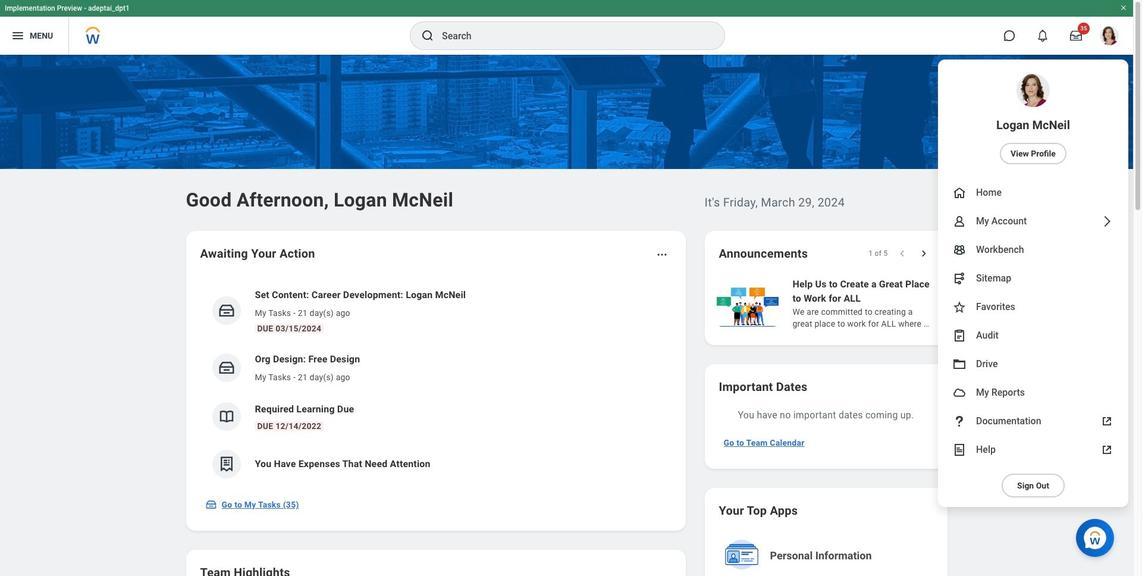 Task type: describe. For each thing, give the bounding box(es) containing it.
star image
[[953, 300, 967, 314]]

7 menu item from the top
[[939, 321, 1129, 350]]

related actions image
[[656, 249, 668, 261]]

endpoints image
[[953, 271, 967, 286]]

dashboard expenses image
[[218, 455, 235, 473]]

inbox large image
[[1071, 30, 1083, 42]]

0 vertical spatial inbox image
[[218, 359, 235, 377]]

paste image
[[953, 329, 967, 343]]

2 menu item from the top
[[939, 179, 1129, 207]]

inbox image
[[218, 302, 235, 320]]

book open image
[[218, 408, 235, 426]]

8 menu item from the top
[[939, 350, 1129, 379]]

search image
[[421, 29, 435, 43]]

chevron right small image
[[918, 248, 930, 259]]

0 horizontal spatial list
[[200, 279, 672, 488]]

chevron left small image
[[897, 248, 909, 259]]

chevron right image
[[1100, 214, 1115, 229]]

10 menu item from the top
[[939, 407, 1129, 436]]

question image
[[953, 414, 967, 429]]

avatar image
[[953, 386, 967, 400]]



Task type: vqa. For each thing, say whether or not it's contained in the screenshot.
the Navigation pane region
no



Task type: locate. For each thing, give the bounding box(es) containing it.
list
[[714, 276, 1143, 331], [200, 279, 672, 488]]

close environment banner image
[[1121, 4, 1128, 11]]

1 horizontal spatial list
[[714, 276, 1143, 331]]

home image
[[953, 186, 967, 200]]

menu item
[[939, 60, 1129, 179], [939, 179, 1129, 207], [939, 207, 1129, 236], [939, 236, 1129, 264], [939, 264, 1129, 293], [939, 293, 1129, 321], [939, 321, 1129, 350], [939, 350, 1129, 379], [939, 379, 1129, 407], [939, 407, 1129, 436], [939, 436, 1129, 464]]

11 menu item from the top
[[939, 436, 1129, 464]]

menu
[[939, 60, 1129, 507]]

inbox image
[[218, 359, 235, 377], [205, 499, 217, 511]]

contact card matrix manager image
[[953, 243, 967, 257]]

banner
[[0, 0, 1134, 507]]

1 ext link image from the top
[[1100, 414, 1115, 429]]

1 vertical spatial ext link image
[[1100, 443, 1115, 457]]

9 menu item from the top
[[939, 379, 1129, 407]]

3 menu item from the top
[[939, 207, 1129, 236]]

folder open image
[[953, 357, 967, 371]]

1 menu item from the top
[[939, 60, 1129, 179]]

notifications large image
[[1037, 30, 1049, 42]]

ext link image
[[1100, 414, 1115, 429], [1100, 443, 1115, 457]]

6 menu item from the top
[[939, 293, 1129, 321]]

ext link image for the document 'icon'
[[1100, 443, 1115, 457]]

2 ext link image from the top
[[1100, 443, 1115, 457]]

0 vertical spatial ext link image
[[1100, 414, 1115, 429]]

0 horizontal spatial inbox image
[[205, 499, 217, 511]]

1 horizontal spatial inbox image
[[218, 359, 235, 377]]

ext link image for question image
[[1100, 414, 1115, 429]]

5 menu item from the top
[[939, 264, 1129, 293]]

document image
[[953, 443, 967, 457]]

main content
[[0, 55, 1143, 576]]

1 vertical spatial inbox image
[[205, 499, 217, 511]]

justify image
[[11, 29, 25, 43]]

logan mcneil image
[[1100, 26, 1119, 45]]

Search Workday  search field
[[442, 23, 701, 49]]

status
[[869, 249, 888, 258]]

4 menu item from the top
[[939, 236, 1129, 264]]



